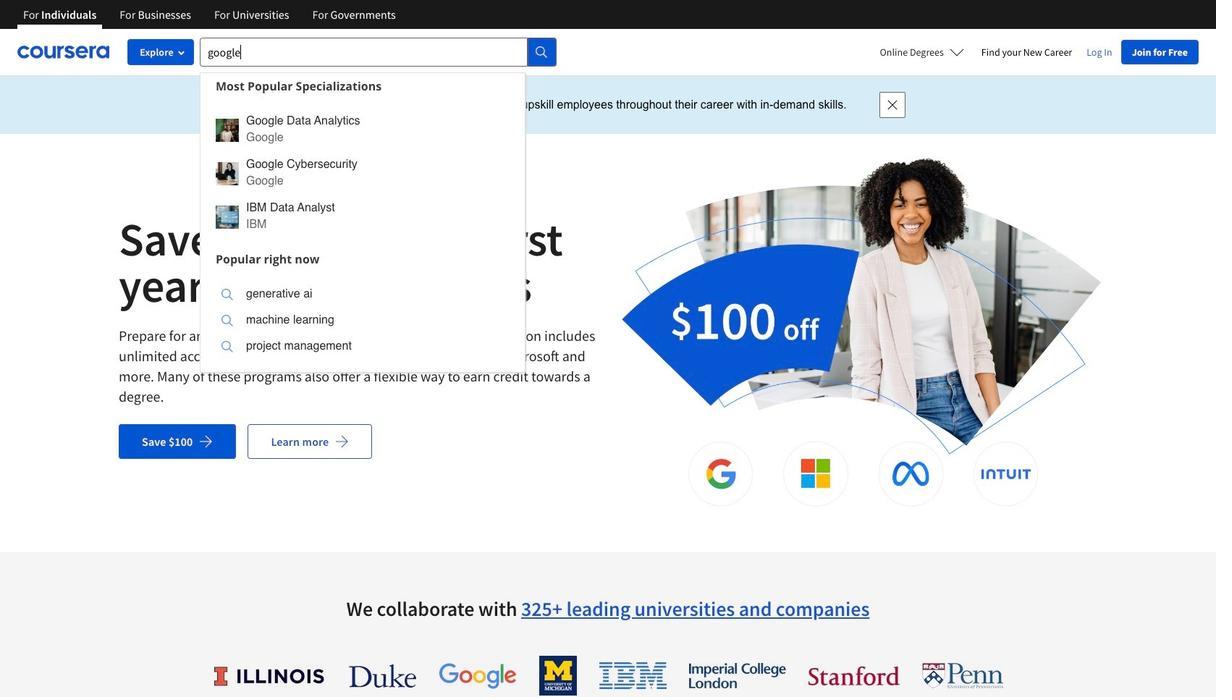 Task type: describe. For each thing, give the bounding box(es) containing it.
university of michigan image
[[540, 656, 577, 696]]

duke university image
[[349, 665, 416, 688]]

university of illinois at urbana-champaign image
[[213, 665, 327, 688]]

ibm image
[[600, 663, 667, 690]]

google image
[[439, 663, 517, 690]]

banner navigation
[[12, 0, 408, 29]]

2 list box from the top
[[201, 272, 525, 372]]

coursera image
[[17, 41, 109, 64]]



Task type: locate. For each thing, give the bounding box(es) containing it.
list box
[[201, 99, 525, 246], [201, 272, 525, 372]]

1 vertical spatial list box
[[201, 272, 525, 372]]

None search field
[[200, 38, 557, 373]]

stanford university image
[[809, 666, 900, 686]]

What do you want to learn? text field
[[200, 38, 528, 67]]

autocomplete results list box
[[200, 72, 526, 373]]

alert
[[0, 76, 1217, 134]]

1 list box from the top
[[201, 99, 525, 246]]

suggestion image image
[[216, 118, 239, 142], [216, 162, 239, 185], [216, 205, 239, 229], [222, 289, 233, 300], [222, 315, 233, 326], [222, 341, 233, 352]]

0 vertical spatial list box
[[201, 99, 525, 246]]

university of pennsylvania image
[[923, 663, 1004, 690]]

imperial college london image
[[690, 663, 787, 689]]



Task type: vqa. For each thing, say whether or not it's contained in the screenshot.
the middle 'At'
no



